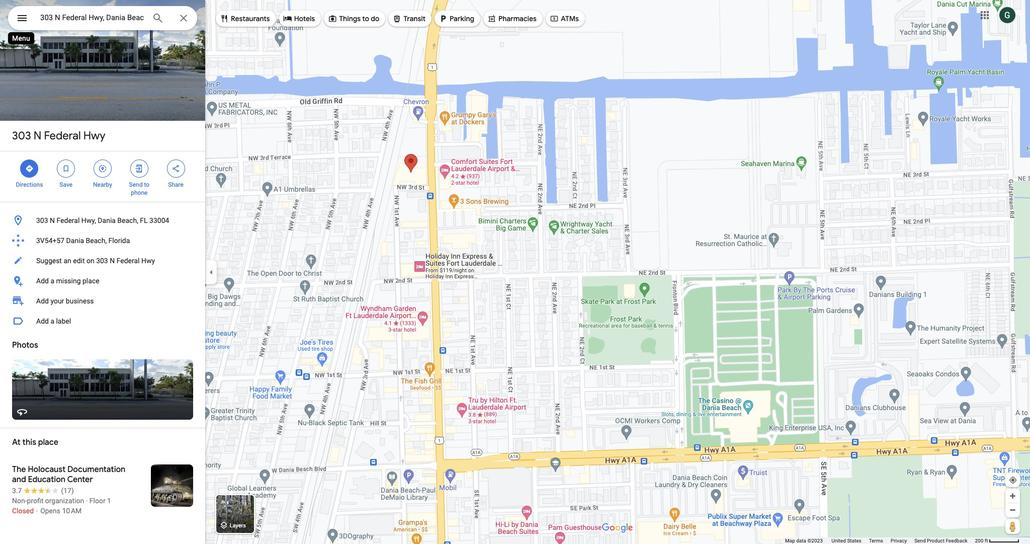 Task type: describe. For each thing, give the bounding box(es) containing it.
303 N Federal Hwy, Dania Beach, FL 33004 field
[[8, 6, 197, 30]]


[[439, 13, 448, 24]]

phone
[[131, 189, 148, 196]]

missing
[[56, 277, 81, 285]]

opens
[[40, 507, 60, 515]]


[[220, 13, 229, 24]]

and
[[12, 475, 26, 485]]

terms
[[870, 538, 884, 544]]

add a missing place button
[[0, 271, 205, 291]]

 transit
[[393, 13, 426, 24]]

200 ft
[[976, 538, 989, 544]]

 search field
[[8, 6, 197, 32]]


[[171, 163, 180, 174]]

1
[[107, 497, 111, 505]]

n inside 'button'
[[110, 257, 115, 265]]

organization
[[45, 497, 84, 505]]

the holocaust documentation and education center
[[12, 465, 126, 485]]

share
[[168, 181, 184, 188]]


[[328, 13, 337, 24]]

add a label button
[[0, 311, 205, 331]]

place inside button
[[83, 277, 99, 285]]

send product feedback
[[915, 538, 968, 544]]

send for send to phone
[[129, 181, 143, 188]]

303 for 303 n federal hwy
[[12, 129, 31, 143]]

add for add a missing place
[[36, 277, 49, 285]]

3v54+57
[[36, 237, 65, 245]]

parking
[[450, 14, 475, 23]]

1 vertical spatial place
[[38, 437, 58, 447]]


[[283, 13, 292, 24]]

hotels
[[294, 14, 315, 23]]

hwy,
[[81, 216, 96, 224]]

beach, inside button
[[117, 216, 138, 224]]

add your business
[[36, 297, 94, 305]]

atms
[[561, 14, 579, 23]]

show street view coverage image
[[1006, 519, 1021, 534]]

a for missing
[[51, 277, 54, 285]]

 parking
[[439, 13, 475, 24]]

transit
[[404, 14, 426, 23]]

send product feedback button
[[915, 538, 968, 544]]

to inside send to phone
[[144, 181, 149, 188]]

actions for 303 n federal hwy region
[[0, 151, 205, 202]]


[[393, 13, 402, 24]]

·
[[86, 497, 88, 505]]

non-
[[12, 497, 27, 505]]

add a label
[[36, 317, 71, 325]]

n for 303 n federal hwy
[[34, 129, 41, 143]]

collapse side panel image
[[206, 266, 217, 278]]

your
[[51, 297, 64, 305]]

floor
[[89, 497, 106, 505]]

 atms
[[550, 13, 579, 24]]


[[550, 13, 559, 24]]

suggest an edit on 303 n federal hwy
[[36, 257, 155, 265]]

0 vertical spatial hwy
[[83, 129, 106, 143]]

add your business link
[[0, 291, 205, 311]]

edit
[[73, 257, 85, 265]]

dania inside button
[[66, 237, 84, 245]]

holocaust
[[28, 465, 66, 475]]

303 n federal hwy, dania beach, fl 33004 button
[[0, 210, 205, 231]]

federal for hwy,
[[57, 216, 80, 224]]

non-profit organization · floor 1 closed ⋅ opens 10 am
[[12, 497, 111, 515]]

beach, inside button
[[86, 237, 107, 245]]

dania inside button
[[98, 216, 116, 224]]

united
[[832, 538, 847, 544]]

nearby
[[93, 181, 112, 188]]

suggest an edit on 303 n federal hwy button
[[0, 251, 205, 271]]

none field inside 303 n federal hwy, dania beach, fl 33004 field
[[40, 12, 144, 24]]

send to phone
[[129, 181, 149, 196]]


[[25, 163, 34, 174]]

profit
[[27, 497, 43, 505]]

3v54+57 dania beach, florida
[[36, 237, 130, 245]]

200
[[976, 538, 984, 544]]

303 n federal hwy main content
[[0, 0, 205, 544]]

on
[[87, 257, 94, 265]]

©2023
[[808, 538, 823, 544]]



Task type: locate. For each thing, give the bounding box(es) containing it.
privacy
[[891, 538, 908, 544]]

send for send product feedback
[[915, 538, 926, 544]]

 pharmacies
[[488, 13, 537, 24]]

beach,
[[117, 216, 138, 224], [86, 237, 107, 245]]

feedback
[[946, 538, 968, 544]]

dania up the edit
[[66, 237, 84, 245]]

do
[[371, 14, 380, 23]]

show your location image
[[1009, 476, 1018, 485]]

 things to do
[[328, 13, 380, 24]]


[[98, 163, 107, 174]]

hwy down fl
[[141, 257, 155, 265]]

0 horizontal spatial beach,
[[86, 237, 107, 245]]

states
[[848, 538, 862, 544]]

terms button
[[870, 538, 884, 544]]

education
[[28, 475, 65, 485]]

send up phone
[[129, 181, 143, 188]]

 restaurants
[[220, 13, 270, 24]]

fl
[[140, 216, 148, 224]]

zoom out image
[[1010, 506, 1017, 514]]

place right this
[[38, 437, 58, 447]]

a inside button
[[51, 317, 54, 325]]

303
[[12, 129, 31, 143], [36, 216, 48, 224], [96, 257, 108, 265]]

restaurants
[[231, 14, 270, 23]]

0 horizontal spatial place
[[38, 437, 58, 447]]

3.7
[[12, 487, 22, 495]]

label
[[56, 317, 71, 325]]

1 a from the top
[[51, 277, 54, 285]]

1 horizontal spatial n
[[50, 216, 55, 224]]

send inside button
[[915, 538, 926, 544]]

footer
[[786, 538, 976, 544]]

zoom in image
[[1010, 492, 1017, 500]]

n
[[34, 129, 41, 143], [50, 216, 55, 224], [110, 257, 115, 265]]

dania
[[98, 216, 116, 224], [66, 237, 84, 245]]

0 vertical spatial federal
[[44, 129, 81, 143]]

data
[[797, 538, 807, 544]]

a left label at the left
[[51, 317, 54, 325]]

2 vertical spatial n
[[110, 257, 115, 265]]

hwy up the 
[[83, 129, 106, 143]]

add down "suggest"
[[36, 277, 49, 285]]

 hotels
[[283, 13, 315, 24]]

privacy button
[[891, 538, 908, 544]]

place
[[83, 277, 99, 285], [38, 437, 58, 447]]

303 n federal hwy
[[12, 129, 106, 143]]

2 vertical spatial federal
[[117, 257, 140, 265]]

n inside button
[[50, 216, 55, 224]]

florida
[[109, 237, 130, 245]]

1 horizontal spatial beach,
[[117, 216, 138, 224]]

n for 303 n federal hwy, dania beach, fl 33004
[[50, 216, 55, 224]]

0 vertical spatial dania
[[98, 216, 116, 224]]

303 for 303 n federal hwy, dania beach, fl 33004
[[36, 216, 48, 224]]

3.7 stars 17 reviews image
[[12, 486, 74, 496]]

send inside send to phone
[[129, 181, 143, 188]]

federal for hwy
[[44, 129, 81, 143]]

layers
[[230, 523, 246, 529]]

1 vertical spatial n
[[50, 216, 55, 224]]

to up phone
[[144, 181, 149, 188]]

at this place
[[12, 437, 58, 447]]

0 vertical spatial place
[[83, 277, 99, 285]]

1 add from the top
[[36, 277, 49, 285]]

1 horizontal spatial to
[[363, 14, 369, 23]]

send
[[129, 181, 143, 188], [915, 538, 926, 544]]

303 inside 'button'
[[96, 257, 108, 265]]

0 vertical spatial beach,
[[117, 216, 138, 224]]

n up 3v54+57
[[50, 216, 55, 224]]

this
[[22, 437, 36, 447]]

1 vertical spatial dania
[[66, 237, 84, 245]]

3 add from the top
[[36, 317, 49, 325]]

3v54+57 dania beach, florida button
[[0, 231, 205, 251]]

303 inside button
[[36, 216, 48, 224]]

save
[[60, 181, 72, 188]]

1 vertical spatial 303
[[36, 216, 48, 224]]

a inside button
[[51, 277, 54, 285]]

a for label
[[51, 317, 54, 325]]

n up 
[[34, 129, 41, 143]]

center
[[67, 475, 93, 485]]

None field
[[40, 12, 144, 24]]

1 vertical spatial send
[[915, 538, 926, 544]]

hwy inside 'button'
[[141, 257, 155, 265]]

add
[[36, 277, 49, 285], [36, 297, 49, 305], [36, 317, 49, 325]]

place down 'on'
[[83, 277, 99, 285]]

product
[[928, 538, 945, 544]]


[[135, 163, 144, 174]]

2 add from the top
[[36, 297, 49, 305]]

1 horizontal spatial dania
[[98, 216, 116, 224]]

pharmacies
[[499, 14, 537, 23]]

0 vertical spatial add
[[36, 277, 49, 285]]

add left your
[[36, 297, 49, 305]]


[[61, 163, 71, 174]]

to
[[363, 14, 369, 23], [144, 181, 149, 188]]

federal inside 'button'
[[117, 257, 140, 265]]

federal
[[44, 129, 81, 143], [57, 216, 80, 224], [117, 257, 140, 265]]

2 vertical spatial 303
[[96, 257, 108, 265]]

google maps element
[[0, 0, 1031, 544]]


[[488, 13, 497, 24]]

1 vertical spatial a
[[51, 317, 54, 325]]

add a missing place
[[36, 277, 99, 285]]

1 horizontal spatial place
[[83, 277, 99, 285]]

2 horizontal spatial 303
[[96, 257, 108, 265]]

business
[[66, 297, 94, 305]]

federal down florida
[[117, 257, 140, 265]]

the
[[12, 465, 26, 475]]

footer containing map data ©2023
[[786, 538, 976, 544]]

200 ft button
[[976, 538, 1020, 544]]

ft
[[985, 538, 989, 544]]

at
[[12, 437, 21, 447]]

an
[[64, 257, 71, 265]]

0 vertical spatial a
[[51, 277, 54, 285]]

0 vertical spatial to
[[363, 14, 369, 23]]

beach, left fl
[[117, 216, 138, 224]]

send left product
[[915, 538, 926, 544]]

0 vertical spatial n
[[34, 129, 41, 143]]

map
[[786, 538, 796, 544]]

0 horizontal spatial send
[[129, 181, 143, 188]]

0 horizontal spatial dania
[[66, 237, 84, 245]]

united states
[[832, 538, 862, 544]]

to inside  things to do
[[363, 14, 369, 23]]

add for add a label
[[36, 317, 49, 325]]

beach, up suggest an edit on 303 n federal hwy
[[86, 237, 107, 245]]

303 up 
[[12, 129, 31, 143]]

add left label at the left
[[36, 317, 49, 325]]

suggest
[[36, 257, 62, 265]]

2 vertical spatial add
[[36, 317, 49, 325]]

dania right hwy,
[[98, 216, 116, 224]]

303 n federal hwy, dania beach, fl 33004
[[36, 216, 169, 224]]

n down florida
[[110, 257, 115, 265]]

(17)
[[61, 487, 74, 495]]

add inside button
[[36, 277, 49, 285]]

0 horizontal spatial to
[[144, 181, 149, 188]]

0 horizontal spatial hwy
[[83, 129, 106, 143]]

⋅
[[35, 507, 39, 515]]

directions
[[16, 181, 43, 188]]

documentation
[[67, 465, 126, 475]]

0 vertical spatial send
[[129, 181, 143, 188]]

10 am
[[62, 507, 82, 515]]

map data ©2023
[[786, 538, 825, 544]]

1 vertical spatial to
[[144, 181, 149, 188]]

federal left hwy,
[[57, 216, 80, 224]]

0 horizontal spatial 303
[[12, 129, 31, 143]]

add inside button
[[36, 317, 49, 325]]

33004
[[150, 216, 169, 224]]


[[16, 11, 28, 25]]

to left the do
[[363, 14, 369, 23]]

1 horizontal spatial 303
[[36, 216, 48, 224]]

1 vertical spatial beach,
[[86, 237, 107, 245]]

303 up 3v54+57
[[36, 216, 48, 224]]

a left missing on the bottom of page
[[51, 277, 54, 285]]

united states button
[[832, 538, 862, 544]]

photos
[[12, 340, 38, 350]]

 button
[[8, 6, 36, 32]]

a
[[51, 277, 54, 285], [51, 317, 54, 325]]

1 vertical spatial federal
[[57, 216, 80, 224]]

federal inside button
[[57, 216, 80, 224]]

1 vertical spatial hwy
[[141, 257, 155, 265]]

2 a from the top
[[51, 317, 54, 325]]

0 horizontal spatial n
[[34, 129, 41, 143]]

federal up 
[[44, 129, 81, 143]]

2 horizontal spatial n
[[110, 257, 115, 265]]

1 vertical spatial add
[[36, 297, 49, 305]]

add for add your business
[[36, 297, 49, 305]]

1 horizontal spatial hwy
[[141, 257, 155, 265]]

303 right 'on'
[[96, 257, 108, 265]]

things
[[339, 14, 361, 23]]

footer inside google maps element
[[786, 538, 976, 544]]

0 vertical spatial 303
[[12, 129, 31, 143]]

google account: greg robinson  
(robinsongreg175@gmail.com) image
[[1000, 7, 1016, 23]]

1 horizontal spatial send
[[915, 538, 926, 544]]



Task type: vqa. For each thing, say whether or not it's contained in the screenshot.


